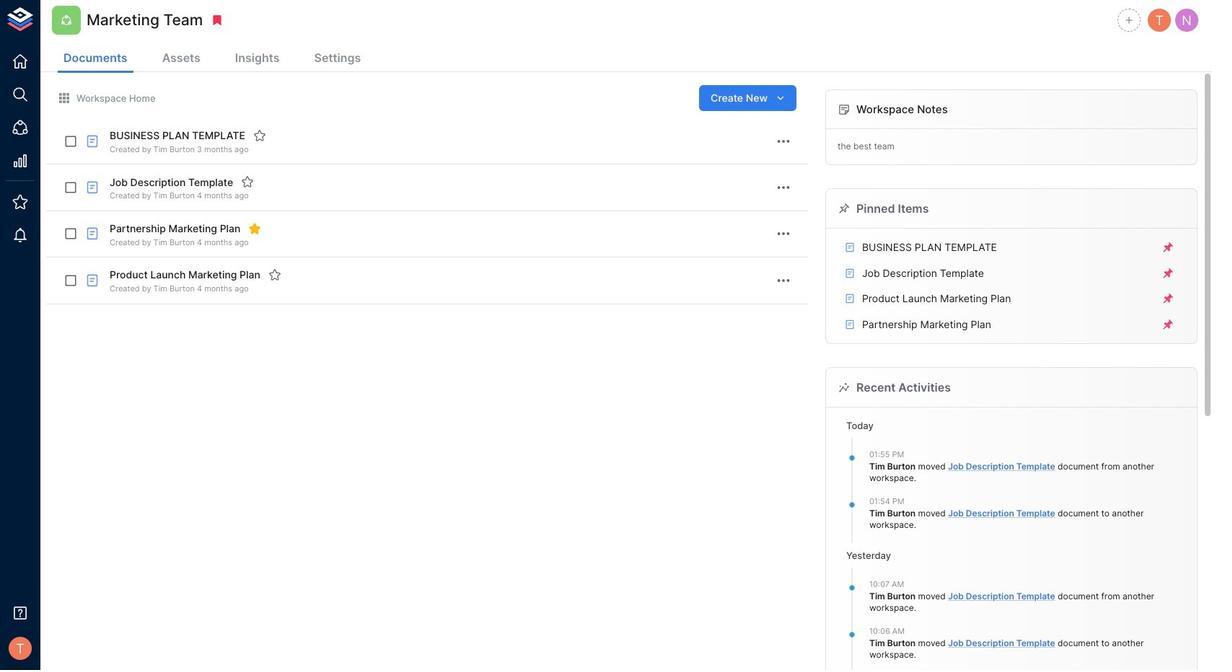 Task type: locate. For each thing, give the bounding box(es) containing it.
2 vertical spatial unpin image
[[1162, 318, 1175, 331]]

favorite image
[[241, 176, 254, 189]]

1 horizontal spatial favorite image
[[268, 269, 281, 282]]

favorite image
[[253, 129, 266, 142], [268, 269, 281, 282]]

0 horizontal spatial favorite image
[[253, 129, 266, 142]]

unpin image
[[1162, 267, 1175, 280], [1162, 292, 1175, 305], [1162, 318, 1175, 331]]

1 unpin image from the top
[[1162, 267, 1175, 280]]

1 vertical spatial unpin image
[[1162, 292, 1175, 305]]

1 vertical spatial favorite image
[[268, 269, 281, 282]]

remove bookmark image
[[211, 14, 224, 27]]

0 vertical spatial unpin image
[[1162, 267, 1175, 280]]

0 vertical spatial favorite image
[[253, 129, 266, 142]]

2 unpin image from the top
[[1162, 292, 1175, 305]]



Task type: vqa. For each thing, say whether or not it's contained in the screenshot.
the bottom Favorite icon
yes



Task type: describe. For each thing, give the bounding box(es) containing it.
unpin image
[[1162, 241, 1175, 254]]

remove favorite image
[[249, 222, 262, 235]]

3 unpin image from the top
[[1162, 318, 1175, 331]]



